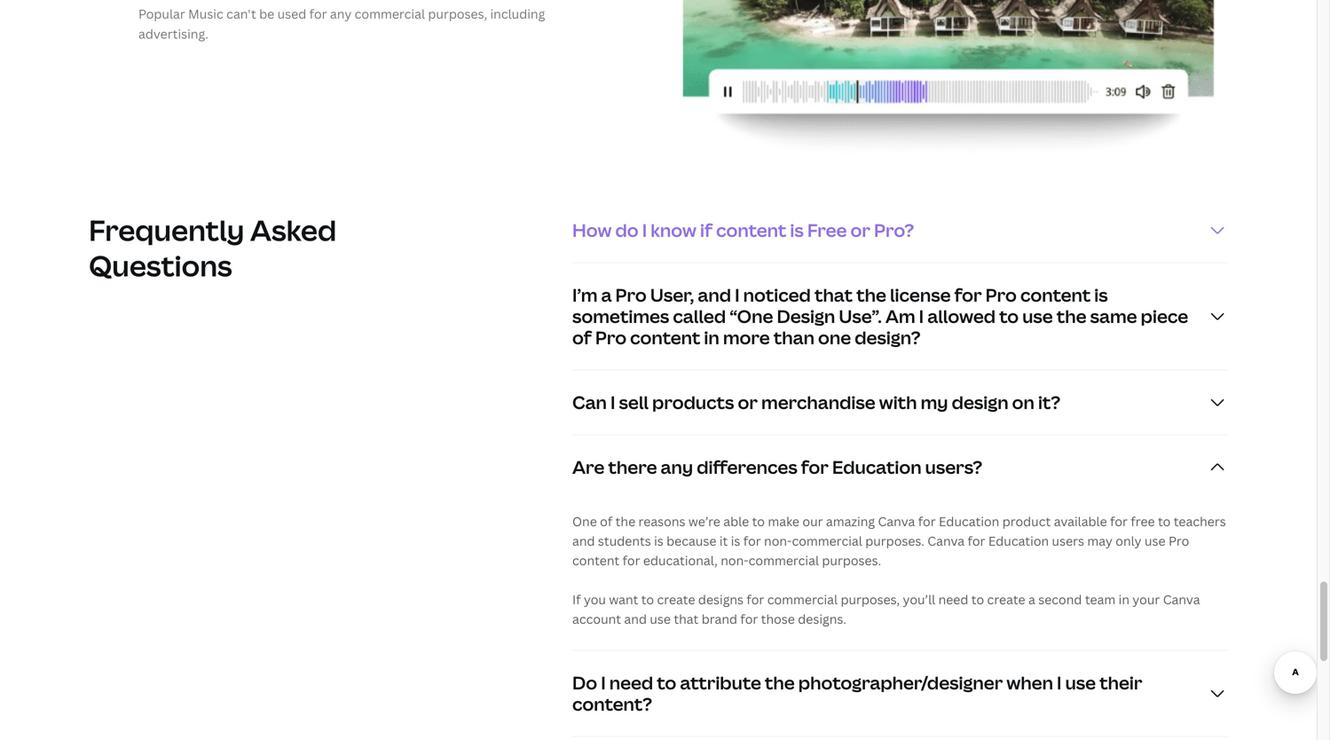 Task type: locate. For each thing, give the bounding box(es) containing it.
second
[[1039, 591, 1082, 608]]

it?
[[1038, 390, 1061, 414]]

purposes, left including
[[428, 5, 487, 22]]

those
[[761, 611, 795, 627]]

for down students
[[623, 552, 640, 569]]

your
[[1133, 591, 1160, 608]]

non-
[[764, 532, 792, 549], [721, 552, 749, 569]]

you
[[584, 591, 606, 608]]

0 horizontal spatial in
[[704, 325, 720, 350]]

create down 'educational,'
[[657, 591, 695, 608]]

1 vertical spatial non-
[[721, 552, 749, 569]]

0 horizontal spatial and
[[572, 532, 595, 549]]

canva right amazing
[[878, 513, 915, 530]]

for right license
[[954, 283, 982, 307]]

1 vertical spatial any
[[661, 455, 693, 479]]

purposes, left you'll
[[841, 591, 900, 608]]

pro left user,
[[615, 283, 647, 307]]

0 vertical spatial in
[[704, 325, 720, 350]]

piece
[[1141, 304, 1188, 328]]

2 vertical spatial and
[[624, 611, 647, 627]]

1 vertical spatial of
[[600, 513, 613, 530]]

2 horizontal spatial and
[[698, 283, 731, 307]]

0 vertical spatial of
[[572, 325, 592, 350]]

teachers
[[1174, 513, 1226, 530]]

1 horizontal spatial that
[[815, 283, 853, 307]]

content
[[716, 218, 787, 242], [1021, 283, 1091, 307], [630, 325, 701, 350], [572, 552, 620, 569]]

for right used
[[309, 5, 327, 22]]

0 vertical spatial education
[[832, 455, 922, 479]]

do i need to attribute the photographer/designer when i use their content?
[[572, 670, 1143, 716]]

design?
[[855, 325, 921, 350]]

are there any differences for education users?
[[572, 455, 983, 479]]

use down the free
[[1145, 532, 1166, 549]]

0 horizontal spatial or
[[738, 390, 758, 414]]

0 vertical spatial that
[[815, 283, 853, 307]]

if
[[572, 591, 581, 608]]

need right do
[[609, 670, 653, 695]]

0 horizontal spatial that
[[674, 611, 699, 627]]

users?
[[925, 455, 983, 479]]

for inside "popular music can't be used for any commercial purposes, including advertising."
[[309, 5, 327, 22]]

education down users?
[[939, 513, 1000, 530]]

education down product
[[988, 532, 1049, 549]]

purposes, inside "popular music can't be used for any commercial purposes, including advertising."
[[428, 5, 487, 22]]

if
[[700, 218, 713, 242]]

any inside "popular music can't be used for any commercial purposes, including advertising."
[[330, 5, 352, 22]]

0 vertical spatial and
[[698, 283, 731, 307]]

1 vertical spatial that
[[674, 611, 699, 627]]

the up design?
[[856, 283, 886, 307]]

create left second
[[987, 591, 1026, 608]]

am
[[886, 304, 915, 328]]

the right attribute at the bottom right
[[765, 670, 795, 695]]

for inside i'm a pro user, and i noticed that the license for pro content is sometimes called "one design use". am i allowed to use the same piece of pro content in more than one design?
[[954, 283, 982, 307]]

need right you'll
[[939, 591, 969, 608]]

one
[[572, 513, 597, 530]]

1 horizontal spatial any
[[661, 455, 693, 479]]

create
[[657, 591, 695, 608], [987, 591, 1026, 608]]

one
[[818, 325, 851, 350]]

the
[[856, 283, 886, 307], [1057, 304, 1087, 328], [616, 513, 636, 530], [765, 670, 795, 695]]

questions
[[89, 246, 232, 285]]

use left their
[[1065, 670, 1096, 695]]

of
[[572, 325, 592, 350], [600, 513, 613, 530]]

1 vertical spatial purposes,
[[841, 591, 900, 608]]

0 vertical spatial or
[[851, 218, 871, 242]]

for up our
[[801, 455, 829, 479]]

1 horizontal spatial need
[[939, 591, 969, 608]]

1 horizontal spatial of
[[600, 513, 613, 530]]

of down i'm
[[572, 325, 592, 350]]

frequently
[[89, 211, 244, 249]]

in left more
[[704, 325, 720, 350]]

1 horizontal spatial create
[[987, 591, 1026, 608]]

team
[[1085, 591, 1116, 608]]

0 vertical spatial any
[[330, 5, 352, 22]]

there
[[608, 455, 657, 479]]

1 horizontal spatial canva
[[928, 532, 965, 549]]

advertising.
[[138, 25, 208, 42]]

and inside the one of the reasons we're able to make our amazing canva for education product available for free to teachers and students is because it is for non-commercial purposes. canva for education users may only use pro content for educational, non-commercial purposes.
[[572, 532, 595, 549]]

0 horizontal spatial create
[[657, 591, 695, 608]]

2 vertical spatial canva
[[1163, 591, 1200, 608]]

canva up you'll
[[928, 532, 965, 549]]

0 horizontal spatial any
[[330, 5, 352, 22]]

need
[[939, 591, 969, 608], [609, 670, 653, 695]]

canva right your
[[1163, 591, 1200, 608]]

0 horizontal spatial a
[[601, 283, 612, 307]]

use left same
[[1023, 304, 1053, 328]]

in
[[704, 325, 720, 350], [1119, 591, 1130, 608]]

0 horizontal spatial of
[[572, 325, 592, 350]]

non- down make
[[764, 532, 792, 549]]

merchandise
[[761, 390, 876, 414]]

or right products
[[738, 390, 758, 414]]

use inside if you want to create designs for commercial purposes, you'll need to create a second team in your canva account and use that brand for those designs.
[[650, 611, 671, 627]]

is down reasons
[[654, 532, 664, 549]]

the up students
[[616, 513, 636, 530]]

can i sell products or merchandise with my design on it?
[[572, 390, 1061, 414]]

0 vertical spatial purposes,
[[428, 5, 487, 22]]

to left attribute at the bottom right
[[657, 670, 676, 695]]

designs
[[698, 591, 744, 608]]

free
[[807, 218, 847, 242]]

to inside i'm a pro user, and i noticed that the license for pro content is sometimes called "one design use". am i allowed to use the same piece of pro content in more than one design?
[[999, 304, 1019, 328]]

to right able
[[752, 513, 765, 530]]

1 vertical spatial a
[[1029, 591, 1035, 608]]

use inside i'm a pro user, and i noticed that the license for pro content is sometimes called "one design use". am i allowed to use the same piece of pro content in more than one design?
[[1023, 304, 1053, 328]]

1 horizontal spatial non-
[[764, 532, 792, 549]]

0 vertical spatial canva
[[878, 513, 915, 530]]

know
[[651, 218, 697, 242]]

popular
[[138, 5, 185, 22]]

that left brand
[[674, 611, 699, 627]]

because
[[667, 532, 717, 549]]

in inside if you want to create designs for commercial purposes, you'll need to create a second team in your canva account and use that brand for those designs.
[[1119, 591, 1130, 608]]

of right the one
[[600, 513, 613, 530]]

a left second
[[1029, 591, 1035, 608]]

free
[[1131, 513, 1155, 530]]

0 horizontal spatial canva
[[878, 513, 915, 530]]

use left brand
[[650, 611, 671, 627]]

any right there on the left of the page
[[661, 455, 693, 479]]

canva
[[878, 513, 915, 530], [928, 532, 965, 549], [1163, 591, 1200, 608]]

to right the free
[[1158, 513, 1171, 530]]

non- down it
[[721, 552, 749, 569]]

do i need to attribute the photographer/designer when i use their content? button
[[572, 651, 1228, 736]]

of inside i'm a pro user, and i noticed that the license for pro content is sometimes called "one design use". am i allowed to use the same piece of pro content in more than one design?
[[572, 325, 592, 350]]

is right it
[[731, 532, 740, 549]]

of inside the one of the reasons we're able to make our amazing canva for education product available for free to teachers and students is because it is for non-commercial purposes. canva for education users may only use pro content for educational, non-commercial purposes.
[[600, 513, 613, 530]]

that up one
[[815, 283, 853, 307]]

education
[[832, 455, 922, 479], [939, 513, 1000, 530], [988, 532, 1049, 549]]

0 vertical spatial non-
[[764, 532, 792, 549]]

able
[[723, 513, 749, 530]]

purposes, for including
[[428, 5, 487, 22]]

1 vertical spatial and
[[572, 532, 595, 549]]

and down the one
[[572, 532, 595, 549]]

on
[[1012, 390, 1035, 414]]

used
[[277, 5, 306, 22]]

to
[[999, 304, 1019, 328], [752, 513, 765, 530], [1158, 513, 1171, 530], [641, 591, 654, 608], [972, 591, 984, 608], [657, 670, 676, 695]]

any inside dropdown button
[[661, 455, 693, 479]]

frequently asked questions
[[89, 211, 337, 285]]

popular music can't be used for any commercial purposes, including advertising.
[[138, 5, 545, 42]]

education up amazing
[[832, 455, 922, 479]]

pro down teachers
[[1169, 532, 1189, 549]]

or right "free" on the right of page
[[851, 218, 871, 242]]

1 vertical spatial need
[[609, 670, 653, 695]]

purposes, inside if you want to create designs for commercial purposes, you'll need to create a second team in your canva account and use that brand for those designs.
[[841, 591, 900, 608]]

is left piece
[[1094, 283, 1108, 307]]

canva inside if you want to create designs for commercial purposes, you'll need to create a second team in your canva account and use that brand for those designs.
[[1163, 591, 1200, 608]]

1 horizontal spatial and
[[624, 611, 647, 627]]

and
[[698, 283, 731, 307], [572, 532, 595, 549], [624, 611, 647, 627]]

any
[[330, 5, 352, 22], [661, 455, 693, 479]]

a
[[601, 283, 612, 307], [1029, 591, 1035, 608]]

1 vertical spatial or
[[738, 390, 758, 414]]

purposes.
[[865, 532, 925, 549], [822, 552, 881, 569]]

2 horizontal spatial canva
[[1163, 591, 1200, 608]]

any right used
[[330, 5, 352, 22]]

to right allowed
[[999, 304, 1019, 328]]

0 horizontal spatial need
[[609, 670, 653, 695]]

a right i'm
[[601, 283, 612, 307]]

1 vertical spatial in
[[1119, 591, 1130, 608]]

0 vertical spatial need
[[939, 591, 969, 608]]

pro?
[[874, 218, 914, 242]]

2 vertical spatial education
[[988, 532, 1049, 549]]

0 horizontal spatial purposes,
[[428, 5, 487, 22]]

with
[[879, 390, 917, 414]]

that inside i'm a pro user, and i noticed that the license for pro content is sometimes called "one design use". am i allowed to use the same piece of pro content in more than one design?
[[815, 283, 853, 307]]

pro right license
[[986, 283, 1017, 307]]

i
[[642, 218, 647, 242], [735, 283, 740, 307], [919, 304, 924, 328], [611, 390, 615, 414], [601, 670, 606, 695], [1057, 670, 1062, 695]]

the inside the one of the reasons we're able to make our amazing canva for education product available for free to teachers and students is because it is for non-commercial purposes. canva for education users may only use pro content for educational, non-commercial purposes.
[[616, 513, 636, 530]]

and right user,
[[698, 283, 731, 307]]

for
[[309, 5, 327, 22], [954, 283, 982, 307], [801, 455, 829, 479], [918, 513, 936, 530], [1110, 513, 1128, 530], [743, 532, 761, 549], [968, 532, 985, 549], [623, 552, 640, 569], [747, 591, 764, 608], [740, 611, 758, 627]]

reasons
[[639, 513, 686, 530]]

to right you'll
[[972, 591, 984, 608]]

noticed
[[743, 283, 811, 307]]

for up 'only' at bottom
[[1110, 513, 1128, 530]]

1 horizontal spatial in
[[1119, 591, 1130, 608]]

use".
[[839, 304, 882, 328]]

0 vertical spatial a
[[601, 283, 612, 307]]

that
[[815, 283, 853, 307], [674, 611, 699, 627]]

1 horizontal spatial a
[[1029, 591, 1035, 608]]

pro
[[615, 283, 647, 307], [986, 283, 1017, 307], [595, 325, 627, 350], [1169, 532, 1189, 549]]

and down 'want'
[[624, 611, 647, 627]]

1 horizontal spatial purposes,
[[841, 591, 900, 608]]

differences
[[697, 455, 798, 479]]

design
[[777, 304, 835, 328]]

it
[[720, 532, 728, 549]]

in left your
[[1119, 591, 1130, 608]]



Task type: describe. For each thing, give the bounding box(es) containing it.
commercial inside if you want to create designs for commercial purposes, you'll need to create a second team in your canva account and use that brand for those designs.
[[767, 591, 838, 608]]

want
[[609, 591, 638, 608]]

make
[[768, 513, 800, 530]]

i'm
[[572, 283, 598, 307]]

0 horizontal spatial non-
[[721, 552, 749, 569]]

1 vertical spatial purposes.
[[822, 552, 881, 569]]

than
[[774, 325, 815, 350]]

is left "free" on the right of page
[[790, 218, 804, 242]]

one of the reasons we're able to make our amazing canva for education product available for free to teachers and students is because it is for non-commercial purposes. canva for education users may only use pro content for educational, non-commercial purposes.
[[572, 513, 1226, 569]]

i'm a pro user, and i noticed that the license for pro content is sometimes called "one design use". am i allowed to use the same piece of pro content in more than one design? button
[[572, 263, 1228, 370]]

amazing
[[826, 513, 875, 530]]

we're
[[689, 513, 720, 530]]

how do i know if content is free or pro?
[[572, 218, 914, 242]]

to inside do i need to attribute the photographer/designer when i use their content?
[[657, 670, 676, 695]]

need inside if you want to create designs for commercial purposes, you'll need to create a second team in your canva account and use that brand for those designs.
[[939, 591, 969, 608]]

do
[[572, 670, 597, 695]]

be
[[259, 5, 274, 22]]

a inside if you want to create designs for commercial purposes, you'll need to create a second team in your canva account and use that brand for those designs.
[[1029, 591, 1035, 608]]

1 vertical spatial canva
[[928, 532, 965, 549]]

for left those
[[740, 611, 758, 627]]

how do i know if content is free or pro? button
[[572, 198, 1228, 262]]

purposes, for you'll
[[841, 591, 900, 608]]

our
[[803, 513, 823, 530]]

may
[[1087, 532, 1113, 549]]

how
[[572, 218, 612, 242]]

product
[[1003, 513, 1051, 530]]

if you want to create designs for commercial purposes, you'll need to create a second team in your canva account and use that brand for those designs.
[[572, 591, 1200, 627]]

more
[[723, 325, 770, 350]]

is inside i'm a pro user, and i noticed that the license for pro content is sometimes called "one design use". am i allowed to use the same piece of pro content in more than one design?
[[1094, 283, 1108, 307]]

my
[[921, 390, 948, 414]]

products
[[652, 390, 734, 414]]

account
[[572, 611, 621, 627]]

need inside do i need to attribute the photographer/designer when i use their content?
[[609, 670, 653, 695]]

only
[[1116, 532, 1142, 549]]

content inside the one of the reasons we're able to make our amazing canva for education product available for free to teachers and students is because it is for non-commercial purposes. canva for education users may only use pro content for educational, non-commercial purposes.
[[572, 552, 620, 569]]

content?
[[572, 692, 652, 716]]

for down are there any differences for education users? dropdown button
[[918, 513, 936, 530]]

can't
[[226, 5, 256, 22]]

license
[[890, 283, 951, 307]]

called
[[673, 304, 726, 328]]

including
[[490, 5, 545, 22]]

same
[[1090, 304, 1137, 328]]

users
[[1052, 532, 1084, 549]]

are
[[572, 455, 605, 479]]

for down able
[[743, 532, 761, 549]]

educational,
[[643, 552, 718, 569]]

that inside if you want to create designs for commercial purposes, you'll need to create a second team in your canva account and use that brand for those designs.
[[674, 611, 699, 627]]

in inside i'm a pro user, and i noticed that the license for pro content is sometimes called "one design use". am i allowed to use the same piece of pro content in more than one design?
[[704, 325, 720, 350]]

you'll
[[903, 591, 936, 608]]

design
[[952, 390, 1009, 414]]

"one
[[730, 304, 773, 328]]

do
[[615, 218, 639, 242]]

2 create from the left
[[987, 591, 1026, 608]]

1 create from the left
[[657, 591, 695, 608]]

1 horizontal spatial or
[[851, 218, 871, 242]]

education inside are there any differences for education users? dropdown button
[[832, 455, 922, 479]]

use inside the one of the reasons we're able to make our amazing canva for education product available for free to teachers and students is because it is for non-commercial purposes. canva for education users may only use pro content for educational, non-commercial purposes.
[[1145, 532, 1166, 549]]

photographer/designer
[[799, 670, 1003, 695]]

commercial inside "popular music can't be used for any commercial purposes, including advertising."
[[355, 5, 425, 22]]

to right 'want'
[[641, 591, 654, 608]]

music
[[188, 5, 223, 22]]

students
[[598, 532, 651, 549]]

when
[[1007, 670, 1053, 695]]

and inside i'm a pro user, and i noticed that the license for pro content is sometimes called "one design use". am i allowed to use the same piece of pro content in more than one design?
[[698, 283, 731, 307]]

designs.
[[798, 611, 846, 627]]

pro down i'm
[[595, 325, 627, 350]]

i'm a pro user, and i noticed that the license for pro content is sometimes called "one design use". am i allowed to use the same piece of pro content in more than one design?
[[572, 283, 1188, 350]]

attribute
[[680, 670, 761, 695]]

sometimes
[[572, 304, 669, 328]]

for up those
[[747, 591, 764, 608]]

sell
[[619, 390, 649, 414]]

the inside do i need to attribute the photographer/designer when i use their content?
[[765, 670, 795, 695]]

can
[[572, 390, 607, 414]]

pro inside the one of the reasons we're able to make our amazing canva for education product available for free to teachers and students is because it is for non-commercial purposes. canva for education users may only use pro content for educational, non-commercial purposes.
[[1169, 532, 1189, 549]]

the left same
[[1057, 304, 1087, 328]]

0 vertical spatial purposes.
[[865, 532, 925, 549]]

for down users?
[[968, 532, 985, 549]]

use inside do i need to attribute the photographer/designer when i use their content?
[[1065, 670, 1096, 695]]

allowed
[[928, 304, 996, 328]]

their
[[1100, 670, 1143, 695]]

brand
[[702, 611, 737, 627]]

user,
[[650, 283, 694, 307]]

can i sell products or merchandise with my design on it? button
[[572, 371, 1228, 434]]

a inside i'm a pro user, and i noticed that the license for pro content is sometimes called "one design use". am i allowed to use the same piece of pro content in more than one design?
[[601, 283, 612, 307]]

asked
[[250, 211, 337, 249]]

1 vertical spatial education
[[939, 513, 1000, 530]]

available
[[1054, 513, 1107, 530]]

are there any differences for education users? button
[[572, 435, 1228, 499]]

and inside if you want to create designs for commercial purposes, you'll need to create a second team in your canva account and use that brand for those designs.
[[624, 611, 647, 627]]



Task type: vqa. For each thing, say whether or not it's contained in the screenshot.
the Magic
no



